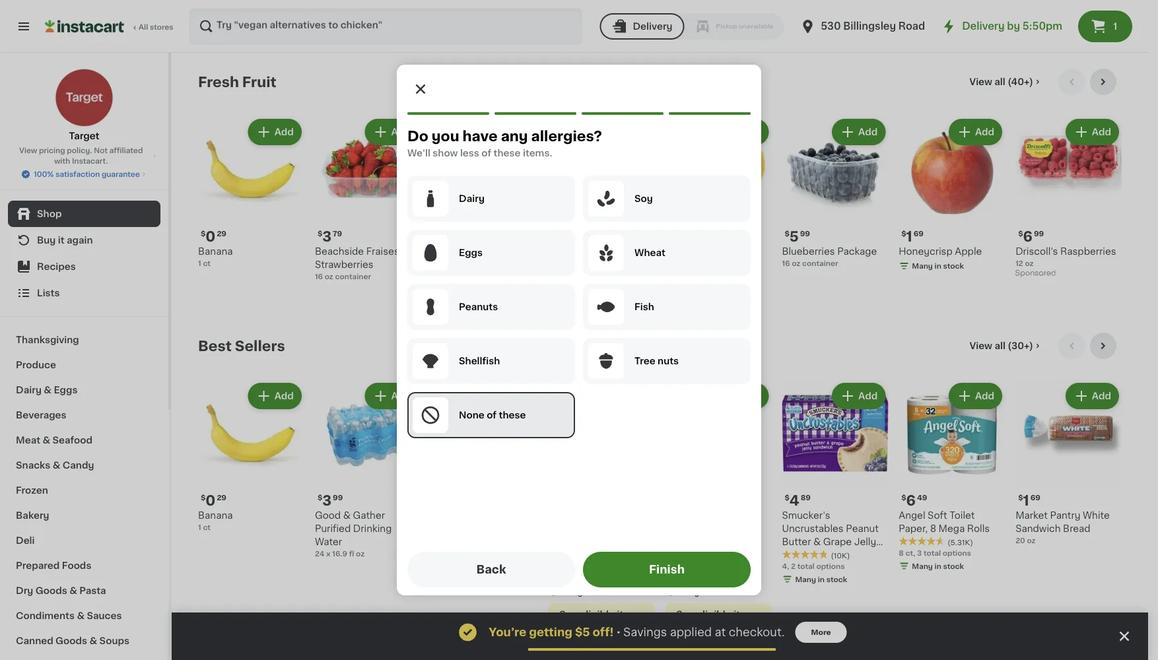 Task type: describe. For each thing, give the bounding box(es) containing it.
less
[[460, 149, 479, 158]]

1 horizontal spatial 4
[[696, 576, 701, 583]]

29 for fresh
[[217, 230, 227, 237]]

target logo image
[[55, 69, 113, 127]]

3 for good & gather purified drinking water
[[322, 494, 332, 508]]

back
[[477, 564, 506, 576]]

1 vertical spatial these
[[499, 411, 526, 420]]

(5.31k)
[[948, 539, 974, 546]]

3 for driscoll's organic raspberries
[[556, 229, 565, 243]]

in down 4, 2 total options
[[818, 576, 825, 583]]

driscoll's for 3
[[549, 247, 591, 256]]

you're
[[489, 627, 527, 638]]

stock down 28 fl oz, 4 total options
[[710, 589, 731, 596]]

$ 3 99 for driscoll's organic raspberries
[[551, 229, 577, 243]]

mint,
[[549, 551, 572, 560]]

100% satisfaction guarantee button
[[21, 166, 148, 180]]

it
[[58, 236, 64, 245]]

do
[[408, 129, 429, 143]]

dry goods & pasta link
[[8, 579, 161, 604]]

$ inside $ 4 89
[[785, 494, 790, 502]]

of inside do you have any allergies? we'll show less of these items.
[[482, 149, 492, 158]]

& inside good & gather purified drinking water 24 x 16.9 fl oz
[[343, 511, 351, 520]]

(30+)
[[1008, 342, 1034, 351]]

seafood
[[53, 436, 92, 445]]

total down (18.2k) at the right
[[703, 576, 720, 583]]

100%
[[34, 171, 54, 178]]

road
[[899, 21, 926, 31]]

sponsored badge image down driscoll's organic raspberries 6 oz
[[549, 283, 589, 291]]

24
[[315, 550, 324, 558]]

eligible for sponsored badge image in product group
[[580, 610, 615, 619]]

sponsored badge image down 12
[[1016, 270, 1056, 277]]

see eligible items button for sponsored badge image in product group
[[549, 603, 655, 626]]

snacks & candy
[[16, 461, 94, 470]]

many down oz,
[[679, 589, 700, 596]]

see eligible items for sponsored badge image in product group
[[560, 610, 644, 619]]

0 horizontal spatial 8
[[899, 549, 904, 557]]

recipes link
[[8, 254, 161, 280]]

not
[[94, 147, 108, 154]]

blueberries
[[782, 247, 835, 256]]

sponsored badge image inside product group
[[549, 629, 589, 637]]

off!
[[593, 627, 614, 638]]

18 oz button
[[432, 380, 538, 559]]

view for best sellers
[[970, 342, 993, 351]]

3d
[[576, 524, 590, 534]]

$ 3 79
[[318, 229, 342, 243]]

total right 4,
[[798, 563, 815, 570]]

options down "(12.4k)"
[[592, 576, 621, 583]]

530 billingsley road button
[[800, 8, 926, 45]]

grapes
[[498, 247, 532, 256]]

$ 3 99 for good & gather purified drinking water
[[318, 494, 343, 508]]

driscoll's for 6
[[1016, 247, 1059, 256]]

snacks & candy link
[[8, 453, 161, 478]]

(40+)
[[1008, 77, 1034, 87]]

many in stock down honeycrisp apple on the top right of page
[[912, 262, 964, 270]]

lemon
[[666, 247, 697, 256]]

main content containing fresh fruit
[[172, 53, 1149, 661]]

prepared
[[16, 561, 60, 571]]

$ 0 29 for fresh fruit
[[201, 229, 227, 243]]

1 horizontal spatial 2
[[791, 563, 796, 570]]

satisfaction
[[56, 171, 100, 178]]

shellfish
[[459, 357, 500, 366]]

produce
[[16, 361, 56, 370]]

29 for best
[[217, 494, 227, 502]]

delivery for delivery by 5:50pm
[[963, 21, 1005, 31]]

79
[[333, 230, 342, 237]]

16 inside "beachside fraises strawberries 16 oz container"
[[315, 273, 323, 280]]

we'll
[[408, 149, 431, 158]]

foods
[[62, 561, 91, 571]]

seedless
[[453, 247, 495, 256]]

with
[[54, 158, 70, 165]]

peanuts
[[459, 303, 498, 312]]

sandwich inside market pantry white sandwich bread 20 oz
[[1016, 524, 1061, 534]]

3 down paper,
[[918, 549, 922, 557]]

fresh fruit
[[198, 75, 277, 89]]

fraises
[[366, 247, 399, 256]]

eligible for sponsored badge image on the left of "at"
[[697, 610, 732, 619]]

add your shopping preferences element
[[397, 65, 762, 596]]

stock down honeycrisp apple on the top right of page
[[944, 262, 964, 270]]

99 for red seedless grapes bag
[[450, 230, 460, 237]]

many down 4, 2 total options
[[796, 576, 816, 583]]

canned goods & soups
[[16, 637, 129, 646]]

mega
[[939, 524, 965, 534]]

raspberries inside driscoll's organic raspberries 6 oz
[[549, 260, 605, 269]]

$ 4 89
[[785, 494, 811, 508]]

white for bread
[[1083, 511, 1110, 520]]

driscoll's raspberries 12 oz
[[1016, 247, 1117, 267]]

1 horizontal spatial fl
[[677, 576, 682, 583]]

thanksgiving link
[[8, 328, 161, 353]]

fresh
[[198, 75, 239, 89]]

ct, for 8
[[906, 549, 916, 557]]

these inside do you have any allergies? we'll show less of these items.
[[494, 149, 521, 158]]

total down toothpaste
[[573, 576, 591, 583]]

18 oz
[[432, 550, 450, 558]]

items for sponsored badge image on the left of "at"'s 'see eligible items' button
[[734, 610, 761, 619]]

bag
[[432, 260, 450, 269]]

$ 0 29 for best sellers
[[201, 494, 227, 508]]

product group containing 5
[[782, 116, 889, 269]]

see eligible items for sponsored badge image on the left of "at"
[[677, 610, 761, 619]]

soups
[[99, 637, 129, 646]]

soft
[[928, 511, 948, 520]]

6 for angel soft toilet paper, 8 mega rolls
[[907, 494, 916, 508]]

many down honeycrisp
[[912, 262, 933, 270]]

butter
[[782, 538, 811, 547]]

8 inside angel soft toilet paper, 8 mega rolls
[[930, 524, 937, 534]]

goods for canned
[[56, 637, 87, 646]]

affiliated
[[109, 147, 143, 154]]

advanced
[[549, 538, 595, 547]]

banana for best
[[198, 511, 233, 520]]

lists
[[37, 289, 60, 298]]

100% satisfaction guarantee
[[34, 171, 140, 178]]

pasta
[[79, 587, 106, 596]]

view pricing policy. not affiliated with instacart. link
[[11, 145, 158, 166]]

stock down 8 ct, 3 total options
[[944, 563, 964, 570]]

2 horizontal spatial 4
[[790, 494, 800, 508]]

$ 1 69 for honeycrisp apple
[[902, 229, 924, 243]]

$ inside $ 3 79
[[318, 230, 322, 237]]

view inside view pricing policy. not affiliated with instacart.
[[19, 147, 37, 154]]

ultra
[[694, 524, 716, 534]]

fruit
[[242, 75, 277, 89]]

x
[[326, 550, 331, 558]]

back button
[[408, 552, 575, 588]]

oz inside good & gather purified drinking water 24 x 16.9 fl oz
[[356, 550, 365, 558]]

oz inside "beachside fraises strawberries 16 oz container"
[[325, 273, 333, 280]]

blueberries package 16 oz container
[[782, 247, 877, 267]]

red seedless grapes bag 1.5 lb
[[432, 247, 532, 280]]

in down honeycrisp apple on the top right of page
[[935, 262, 942, 270]]

& inside smucker's uncrustables peanut butter & grape jelly sandwich
[[814, 538, 821, 547]]

bakery link
[[8, 503, 161, 528]]

savings
[[624, 627, 667, 638]]

rolls
[[968, 524, 990, 534]]

have
[[463, 129, 498, 143]]

$4.99 element
[[666, 492, 772, 509]]

policy.
[[67, 147, 92, 154]]

fl inside good & gather purified drinking water 24 x 16.9 fl oz
[[349, 550, 354, 558]]

see for sponsored badge image in product group
[[560, 610, 578, 619]]

all for 6
[[995, 77, 1006, 87]]

oz inside driscoll's organic raspberries 6 oz
[[555, 273, 564, 280]]

ct for best sellers
[[203, 524, 211, 531]]

5
[[790, 229, 799, 243]]

sellers
[[235, 339, 285, 353]]

0 horizontal spatial organic
[[550, 215, 580, 222]]

angel soft toilet paper, 8 mega rolls
[[899, 511, 990, 534]]

$ inside $ 0 89
[[668, 230, 673, 237]]

(18.2k)
[[714, 565, 740, 573]]

shop link
[[8, 201, 161, 227]]

dairy for dairy
[[459, 194, 485, 203]]

$ 1 69 for market pantry white sandwich bread
[[1019, 494, 1041, 508]]

options down the (5.31k)
[[943, 549, 972, 557]]

& right meat
[[43, 436, 50, 445]]

by
[[1007, 21, 1021, 31]]

0 horizontal spatial 4
[[567, 576, 572, 583]]

do you have any allergies? we'll show less of these items.
[[408, 129, 602, 158]]

99 for good & gather purified drinking water
[[333, 494, 343, 502]]

market
[[1016, 511, 1048, 520]]

many in stock down 28 fl oz, 4 total options
[[679, 589, 731, 596]]

tree nuts
[[635, 357, 679, 366]]

condiments
[[16, 612, 75, 621]]

red
[[432, 247, 451, 256]]

recipes
[[37, 262, 76, 271]]

89 for 0
[[684, 230, 694, 237]]

$ inside the $ 6 49
[[902, 494, 907, 502]]

snacks
[[16, 461, 50, 470]]

view all (30+)
[[970, 342, 1034, 351]]



Task type: locate. For each thing, give the bounding box(es) containing it.
in up 'peanuts' at left
[[468, 286, 475, 294]]

0 vertical spatial banana 1 ct
[[198, 247, 233, 267]]

banana 1 ct for best
[[198, 511, 233, 531]]

dairy down less on the top
[[459, 194, 485, 203]]

0 vertical spatial 8
[[930, 524, 937, 534]]

& left candy
[[53, 461, 60, 470]]

69 up market
[[1031, 494, 1041, 502]]

good & gather purified drinking water 24 x 16.9 fl oz
[[315, 511, 392, 558]]

89 up smucker's
[[801, 494, 811, 502]]

$ 3 99 up driscoll's organic raspberries 6 oz
[[551, 229, 577, 243]]

ct for fresh fruit
[[203, 260, 211, 267]]

white up radiant
[[592, 524, 619, 534]]

canned
[[16, 637, 53, 646]]

99 up "red"
[[450, 230, 460, 237]]

8 down soft
[[930, 524, 937, 534]]

stock down 2 ct, 4 total options
[[593, 589, 614, 596]]

1 horizontal spatial items
[[734, 610, 761, 619]]

4 up smucker's
[[790, 494, 800, 508]]

items up •
[[617, 610, 644, 619]]

product group containing crest 3d white advanced radiant mint, toothpaste
[[549, 380, 655, 640]]

radiant
[[598, 538, 633, 547]]

goods down prepared foods
[[35, 587, 67, 596]]

bread
[[1064, 524, 1091, 534]]

1 vertical spatial banana 1 ct
[[198, 511, 233, 531]]

0 vertical spatial item carousel region
[[198, 69, 1122, 322]]

0 vertical spatial eggs
[[459, 248, 483, 258]]

1 vertical spatial sandwich
[[782, 551, 828, 560]]

dairy inside add your shopping preferences element
[[459, 194, 485, 203]]

see inside product group
[[560, 610, 578, 619]]

container inside blueberries package 16 oz container
[[803, 260, 839, 267]]

2 banana 1 ct from the top
[[198, 511, 233, 531]]

1 banana from the top
[[198, 247, 233, 256]]

89 up lemon
[[684, 230, 694, 237]]

69 for honeycrisp apple
[[914, 230, 924, 237]]

scent
[[666, 564, 693, 573]]

stock up 'peanuts' at left
[[476, 286, 497, 294]]

honeycrisp apple
[[899, 247, 982, 256]]

0 vertical spatial $ 1 69
[[902, 229, 924, 243]]

all left (30+)
[[995, 342, 1006, 351]]

see eligible items button up off!
[[549, 603, 655, 626]]

99
[[450, 230, 460, 237], [567, 230, 577, 237], [800, 230, 810, 237], [1034, 230, 1044, 237], [333, 494, 343, 502]]

see eligible items up off!
[[560, 610, 644, 619]]

total
[[924, 549, 941, 557], [798, 563, 815, 570], [573, 576, 591, 583], [703, 576, 720, 583]]

all inside popup button
[[995, 77, 1006, 87]]

sandwich up 4, 2 total options
[[782, 551, 828, 560]]

items up checkout.
[[734, 610, 761, 619]]

99 inside the $ 5 99
[[800, 230, 810, 237]]

view left (40+)
[[970, 77, 993, 87]]

liquid
[[727, 538, 755, 547]]

2 29 from the top
[[217, 494, 227, 502]]

1 all from the top
[[995, 77, 1006, 87]]

0 for best sellers
[[206, 494, 216, 508]]

all
[[139, 23, 148, 31]]

2 items from the left
[[734, 610, 761, 619]]

driscoll's down $ 6 99
[[1016, 247, 1059, 256]]

0 horizontal spatial dairy
[[16, 386, 42, 395]]

sauces
[[87, 612, 122, 621]]

0 horizontal spatial 89
[[684, 230, 694, 237]]

1 horizontal spatial see
[[677, 610, 695, 619]]

oz inside blueberries package 16 oz container
[[792, 260, 801, 267]]

$ 0 89
[[668, 229, 694, 243]]

$
[[201, 230, 206, 237], [318, 230, 322, 237], [434, 230, 439, 237], [551, 230, 556, 237], [668, 230, 673, 237], [785, 230, 790, 237], [902, 230, 907, 237], [1019, 230, 1023, 237], [201, 494, 206, 502], [318, 494, 322, 502], [785, 494, 790, 502], [902, 494, 907, 502], [1019, 494, 1023, 502]]

6 inside driscoll's organic raspberries 6 oz
[[549, 273, 554, 280]]

fl
[[349, 550, 354, 558], [677, 576, 682, 583]]

goods down condiments & sauces at the left of page
[[56, 637, 87, 646]]

items.
[[523, 149, 552, 158]]

2 driscoll's from the left
[[1016, 247, 1059, 256]]

$ 1 69 up market
[[1019, 494, 1041, 508]]

99 for driscoll's organic raspberries
[[567, 230, 577, 237]]

1 vertical spatial 89
[[801, 494, 811, 502]]

$ inside the $ 5 99
[[785, 230, 790, 237]]

grape
[[824, 538, 852, 547]]

1 vertical spatial ct,
[[555, 576, 565, 583]]

1 items from the left
[[617, 610, 644, 619]]

1 see eligible items button from the left
[[549, 603, 655, 626]]

$ 3 99 up good
[[318, 494, 343, 508]]

none of these
[[459, 411, 526, 420]]

dairy for dairy & eggs
[[16, 386, 42, 395]]

all left (40+)
[[995, 77, 1006, 87]]

jelly
[[855, 538, 877, 547]]

0 horizontal spatial 2
[[549, 576, 553, 583]]

4
[[790, 494, 800, 508], [567, 576, 572, 583], [696, 576, 701, 583]]

1 vertical spatial raspberries
[[549, 260, 605, 269]]

0 vertical spatial view
[[970, 77, 993, 87]]

billingsley
[[844, 21, 896, 31]]

99 for driscoll's raspberries
[[1034, 230, 1044, 237]]

bakery
[[16, 511, 49, 521]]

4 down mint,
[[567, 576, 572, 583]]

89 for 4
[[801, 494, 811, 502]]

getting
[[529, 627, 573, 638]]

white
[[1083, 511, 1110, 520], [592, 524, 619, 534]]

1 vertical spatial $ 0 29
[[201, 494, 227, 508]]

1 horizontal spatial eligible
[[697, 610, 732, 619]]

0 horizontal spatial eggs
[[54, 386, 78, 395]]

0 vertical spatial banana
[[198, 247, 233, 256]]

2 item carousel region from the top
[[198, 333, 1122, 646]]

0 horizontal spatial see eligible items button
[[549, 603, 655, 626]]

89 inside $ 0 89
[[684, 230, 694, 237]]

eggs inside add your shopping preferences element
[[459, 248, 483, 258]]

0 vertical spatial fl
[[349, 550, 354, 558]]

0 horizontal spatial $ 1 69
[[902, 229, 924, 243]]

• savings applied at checkout.
[[617, 627, 785, 638]]

checkout.
[[729, 627, 785, 638]]

1 vertical spatial 29
[[217, 494, 227, 502]]

0 vertical spatial 2
[[791, 563, 796, 570]]

delivery for delivery
[[633, 22, 673, 31]]

5:50pm
[[1023, 21, 1063, 31]]

item carousel region containing best sellers
[[198, 333, 1122, 646]]

view for fresh fruit
[[970, 77, 993, 87]]

oz inside button
[[442, 550, 450, 558]]

0 horizontal spatial see eligible items
[[560, 610, 644, 619]]

uncrustables
[[782, 524, 844, 534]]

eggs up beverages link
[[54, 386, 78, 395]]

delivery button
[[600, 13, 685, 40]]

organic up driscoll's organic raspberries 6 oz
[[550, 215, 580, 222]]

0 horizontal spatial 69
[[914, 230, 924, 237]]

1 vertical spatial 2
[[549, 576, 553, 583]]

2 see eligible items button from the left
[[666, 603, 772, 626]]

lb
[[444, 273, 451, 280]]

0 vertical spatial raspberries
[[1061, 247, 1117, 256]]

many in stock up 'peanuts' at left
[[445, 286, 497, 294]]

fish
[[635, 303, 655, 312]]

organic left wheat
[[594, 247, 630, 256]]

shop
[[37, 209, 62, 219]]

view inside popup button
[[970, 77, 993, 87]]

add button
[[249, 120, 300, 144], [366, 120, 417, 144], [483, 120, 534, 144], [717, 120, 768, 144], [834, 120, 885, 144], [950, 120, 1001, 144], [1067, 120, 1118, 144], [249, 384, 300, 408], [366, 384, 417, 408], [483, 384, 534, 408], [717, 384, 768, 408], [834, 384, 885, 408], [950, 384, 1001, 408], [1067, 384, 1118, 408]]

1 horizontal spatial ct,
[[906, 549, 916, 557]]

sponsored badge image left off!
[[549, 629, 589, 637]]

1 vertical spatial 8
[[899, 549, 904, 557]]

1 horizontal spatial $ 1 69
[[1019, 494, 1041, 508]]

0 vertical spatial goods
[[35, 587, 67, 596]]

instacart.
[[72, 158, 108, 165]]

dishwashing
[[666, 538, 725, 547]]

guarantee
[[102, 171, 140, 178]]

0 vertical spatial white
[[1083, 511, 1110, 520]]

0 vertical spatial container
[[803, 260, 839, 267]]

69
[[914, 230, 924, 237], [1031, 494, 1041, 502]]

many down 2 ct, 4 total options
[[562, 589, 583, 596]]

see eligible items inside product group
[[560, 610, 644, 619]]

1 horizontal spatial $ 3 99
[[434, 229, 460, 243]]

1 horizontal spatial dairy
[[459, 194, 485, 203]]

white up bread on the bottom right of page
[[1083, 511, 1110, 520]]

many down lb at the left of the page
[[445, 286, 466, 294]]

89 inside $ 4 89
[[801, 494, 811, 502]]

4,
[[782, 563, 790, 570]]

1 29 from the top
[[217, 230, 227, 237]]

2 banana from the top
[[198, 511, 233, 520]]

many in stock
[[912, 262, 964, 270], [445, 286, 497, 294], [912, 563, 964, 570], [796, 576, 848, 583], [562, 589, 614, 596], [679, 589, 731, 596]]

you
[[432, 129, 460, 143]]

& down uncrustables at the bottom of the page
[[814, 538, 821, 547]]

(10k)
[[831, 552, 850, 559]]

1 driscoll's from the left
[[549, 247, 591, 256]]

1 ct from the top
[[203, 260, 211, 267]]

item carousel region
[[198, 69, 1122, 322], [198, 333, 1122, 646]]

0 horizontal spatial white
[[592, 524, 619, 534]]

1 vertical spatial $ 1 69
[[1019, 494, 1041, 508]]

2 ct from the top
[[203, 524, 211, 531]]

28 fl oz, 4 total options
[[666, 576, 751, 583]]

1 vertical spatial organic
[[594, 247, 630, 256]]

1 vertical spatial dairy
[[16, 386, 42, 395]]

0 horizontal spatial container
[[335, 273, 371, 280]]

99 inside $ 6 99
[[1034, 230, 1044, 237]]

all
[[995, 77, 1006, 87], [995, 342, 1006, 351]]

& up beverages
[[44, 386, 52, 395]]

eligible inside product group
[[580, 610, 615, 619]]

29
[[217, 230, 227, 237], [217, 494, 227, 502]]

driscoll's inside driscoll's organic raspberries 6 oz
[[549, 247, 591, 256]]

2 see eligible items from the left
[[677, 610, 761, 619]]

service type group
[[600, 13, 784, 40]]

many in stock down 8 ct, 3 total options
[[912, 563, 964, 570]]

sandwich down market
[[1016, 524, 1061, 534]]

delivery inside button
[[633, 22, 673, 31]]

$ inside $ 6 99
[[1019, 230, 1023, 237]]

2 eligible from the left
[[697, 610, 732, 619]]

3 left 79
[[322, 229, 332, 243]]

toilet
[[950, 511, 975, 520]]

raspberries inside driscoll's raspberries 12 oz
[[1061, 247, 1117, 256]]

peanut
[[846, 524, 879, 534]]

4, 2 total options
[[782, 563, 845, 570]]

ct, down mint,
[[555, 576, 565, 583]]

1 horizontal spatial 89
[[801, 494, 811, 502]]

instacart logo image
[[45, 18, 124, 34]]

white for radiant
[[592, 524, 619, 534]]

dairy down produce on the bottom of the page
[[16, 386, 42, 395]]

view left (30+)
[[970, 342, 993, 351]]

sandwich
[[1016, 524, 1061, 534], [782, 551, 828, 560]]

1 horizontal spatial eggs
[[459, 248, 483, 258]]

oz inside market pantry white sandwich bread 20 oz
[[1027, 537, 1036, 545]]

target
[[69, 131, 99, 141]]

see up applied
[[677, 610, 695, 619]]

None search field
[[189, 8, 583, 45]]

original
[[717, 551, 753, 560]]

tree
[[635, 357, 656, 366]]

white inside market pantry white sandwich bread 20 oz
[[1083, 511, 1110, 520]]

6 for driscoll's raspberries
[[1023, 229, 1033, 243]]

options down (18.2k) at the right
[[722, 576, 751, 583]]

3 for beachside fraises strawberries
[[322, 229, 332, 243]]

1 vertical spatial eggs
[[54, 386, 78, 395]]

0 vertical spatial dairy
[[459, 194, 485, 203]]

view all (40+)
[[970, 77, 1034, 87]]

1 see eligible items from the left
[[560, 610, 644, 619]]

container down the blueberries
[[803, 260, 839, 267]]

ct, inside product group
[[555, 576, 565, 583]]

dairy
[[459, 194, 485, 203], [16, 386, 42, 395]]

0 horizontal spatial see
[[560, 610, 578, 619]]

goods for dry
[[35, 587, 67, 596]]

organic inside driscoll's organic raspberries 6 oz
[[594, 247, 630, 256]]

water
[[315, 538, 342, 547]]

1 horizontal spatial organic
[[594, 247, 630, 256]]

treatment tracker modal dialog
[[172, 613, 1149, 661]]

3 for red seedless grapes bag
[[439, 229, 449, 243]]

see eligible items up "at"
[[677, 610, 761, 619]]

white inside crest 3d white advanced radiant mint, toothpaste
[[592, 524, 619, 534]]

eggs
[[459, 248, 483, 258], [54, 386, 78, 395]]

1 banana 1 ct from the top
[[198, 247, 233, 267]]

3 up good
[[322, 494, 332, 508]]

none
[[459, 411, 485, 420]]

delivery by 5:50pm link
[[941, 18, 1063, 34]]

2 see from the left
[[677, 610, 695, 619]]

eligible up "at"
[[697, 610, 732, 619]]

& right good
[[343, 511, 351, 520]]

1 horizontal spatial 16
[[782, 260, 790, 267]]

1 vertical spatial fl
[[677, 576, 682, 583]]

driscoll's inside driscoll's raspberries 12 oz
[[1016, 247, 1059, 256]]

3 up driscoll's organic raspberries 6 oz
[[556, 229, 565, 243]]

banana
[[198, 247, 233, 256], [198, 511, 233, 520]]

99 up driscoll's organic raspberries 6 oz
[[567, 230, 577, 237]]

0 vertical spatial 6
[[1023, 229, 1033, 243]]

banana 1 ct for fresh
[[198, 247, 233, 267]]

driscoll's right grapes
[[549, 247, 591, 256]]

18
[[432, 550, 440, 558]]

$ 6 49
[[902, 494, 928, 508]]

0 vertical spatial ct
[[203, 260, 211, 267]]

all for 1
[[995, 342, 1006, 351]]

in down 28 fl oz, 4 total options
[[701, 589, 708, 596]]

0 horizontal spatial 6
[[549, 273, 554, 280]]

sponsored badge image
[[1016, 270, 1056, 277], [549, 283, 589, 291], [549, 629, 589, 637], [666, 629, 705, 637]]

0 horizontal spatial sandwich
[[782, 551, 828, 560]]

1 vertical spatial ct
[[203, 524, 211, 531]]

more button
[[796, 622, 847, 643]]

0 horizontal spatial 16
[[315, 273, 323, 280]]

2 vertical spatial view
[[970, 342, 993, 351]]

honeycrisp
[[899, 247, 953, 256]]

in down 2 ct, 4 total options
[[585, 589, 591, 596]]

20
[[1016, 537, 1026, 545]]

1 horizontal spatial 8
[[930, 524, 937, 534]]

beachside
[[315, 247, 364, 256]]

see eligible items button up "at"
[[666, 603, 772, 626]]

product group
[[198, 116, 304, 269], [315, 116, 421, 282], [432, 116, 538, 298], [549, 116, 655, 294], [666, 116, 772, 258], [782, 116, 889, 269], [899, 116, 1005, 274], [1016, 116, 1122, 281], [198, 380, 304, 533], [315, 380, 421, 559], [432, 380, 538, 559], [549, 380, 655, 640], [666, 380, 772, 640], [782, 380, 889, 587], [899, 380, 1005, 574], [1016, 380, 1122, 546]]

2 all from the top
[[995, 342, 1006, 351]]

you're getting $5 off!
[[489, 627, 614, 638]]

& left the soups
[[90, 637, 97, 646]]

many in stock down 4, 2 total options
[[796, 576, 848, 583]]

0 horizontal spatial $ 3 99
[[318, 494, 343, 508]]

99 up good
[[333, 494, 343, 502]]

sponsored badge image left "at"
[[666, 629, 705, 637]]

0 vertical spatial $ 0 29
[[201, 229, 227, 243]]

0 vertical spatial 29
[[217, 230, 227, 237]]

2 $ 0 29 from the top
[[201, 494, 227, 508]]

0 vertical spatial of
[[482, 149, 492, 158]]

99 right 5
[[800, 230, 810, 237]]

best
[[198, 339, 232, 353]]

16 inside blueberries package 16 oz container
[[782, 260, 790, 267]]

1 vertical spatial goods
[[56, 637, 87, 646]]

69 for market pantry white sandwich bread
[[1031, 494, 1041, 502]]

many in stock down 2 ct, 4 total options
[[562, 589, 614, 596]]

condiments & sauces link
[[8, 604, 161, 629]]

0 horizontal spatial fl
[[349, 550, 354, 558]]

$ 3 99 up "red"
[[434, 229, 460, 243]]

0 vertical spatial sandwich
[[1016, 524, 1061, 534]]

many
[[912, 262, 933, 270], [445, 286, 466, 294], [912, 563, 933, 570], [796, 576, 816, 583], [562, 589, 583, 596], [679, 589, 700, 596]]

0 for fresh fruit
[[206, 229, 216, 243]]

items for 'see eligible items' button associated with sponsored badge image in product group
[[617, 610, 644, 619]]

1 horizontal spatial 69
[[1031, 494, 1041, 502]]

& left sauces at the bottom of the page
[[77, 612, 85, 621]]

1 item carousel region from the top
[[198, 69, 1122, 322]]

finish
[[649, 564, 685, 576]]

total down paper,
[[924, 549, 941, 557]]

$ 0 29
[[201, 229, 227, 243], [201, 494, 227, 508]]

$ 1 69 up honeycrisp
[[902, 229, 924, 243]]

1 vertical spatial of
[[487, 411, 497, 420]]

1 vertical spatial white
[[592, 524, 619, 534]]

1 vertical spatial all
[[995, 342, 1006, 351]]

package
[[838, 247, 877, 256]]

1 horizontal spatial container
[[803, 260, 839, 267]]

these right none
[[499, 411, 526, 420]]

16 down the blueberries
[[782, 260, 790, 267]]

in down 8 ct, 3 total options
[[935, 563, 942, 570]]

items inside product group
[[617, 610, 644, 619]]

see for sponsored badge image on the left of "at"
[[677, 610, 695, 619]]

sandwich inside smucker's uncrustables peanut butter & grape jelly sandwich
[[782, 551, 828, 560]]

3 up "red"
[[439, 229, 449, 243]]

1 horizontal spatial see eligible items button
[[666, 603, 772, 626]]

1 horizontal spatial see eligible items
[[677, 610, 761, 619]]

stock down (10k)
[[827, 576, 848, 583]]

0 vertical spatial these
[[494, 149, 521, 158]]

16 down strawberries in the top left of the page
[[315, 273, 323, 280]]

0 horizontal spatial items
[[617, 610, 644, 619]]

of right none
[[487, 411, 497, 420]]

0 vertical spatial 69
[[914, 230, 924, 237]]

0 vertical spatial 89
[[684, 230, 694, 237]]

1 horizontal spatial driscoll's
[[1016, 247, 1059, 256]]

1 horizontal spatial white
[[1083, 511, 1110, 520]]

1 horizontal spatial sandwich
[[1016, 524, 1061, 534]]

ct, for 2
[[555, 576, 565, 583]]

& left pasta
[[69, 587, 77, 596]]

4 right oz,
[[696, 576, 701, 583]]

oz inside driscoll's raspberries 12 oz
[[1025, 260, 1034, 267]]

2 horizontal spatial 6
[[1023, 229, 1033, 243]]

1 $ 0 29 from the top
[[201, 229, 227, 243]]

frozen
[[16, 486, 48, 495]]

1 vertical spatial view
[[19, 147, 37, 154]]

1 horizontal spatial delivery
[[963, 21, 1005, 31]]

0 vertical spatial ct,
[[906, 549, 916, 557]]

0
[[206, 229, 216, 243], [673, 229, 683, 243], [206, 494, 216, 508]]

buy
[[37, 236, 56, 245]]

view inside 'popup button'
[[970, 342, 993, 351]]

0 horizontal spatial raspberries
[[549, 260, 605, 269]]

many down 8 ct, 3 total options
[[912, 563, 933, 570]]

banana for fresh
[[198, 247, 233, 256]]

options
[[943, 549, 972, 557], [817, 563, 845, 570], [592, 576, 621, 583], [722, 576, 751, 583]]

these down any
[[494, 149, 521, 158]]

container inside "beachside fraises strawberries 16 oz container"
[[335, 273, 371, 280]]

container down strawberries in the top left of the page
[[335, 273, 371, 280]]

all inside 'popup button'
[[995, 342, 1006, 351]]

ct, down paper,
[[906, 549, 916, 557]]

meat & seafood link
[[8, 428, 161, 453]]

$ 3 99 for red seedless grapes bag
[[434, 229, 460, 243]]

0 horizontal spatial delivery
[[633, 22, 673, 31]]

99 for blueberries package
[[800, 230, 810, 237]]

2 down mint,
[[549, 576, 553, 583]]

view pricing policy. not affiliated with instacart.
[[19, 147, 143, 165]]

see eligible items button for sponsored badge image on the left of "at"
[[666, 603, 772, 626]]

1 vertical spatial 16
[[315, 273, 323, 280]]

any
[[501, 129, 528, 143]]

1 vertical spatial item carousel region
[[198, 333, 1122, 646]]

of right less on the top
[[482, 149, 492, 158]]

stock
[[944, 262, 964, 270], [476, 286, 497, 294], [944, 563, 964, 570], [827, 576, 848, 583], [593, 589, 614, 596], [710, 589, 731, 596]]

0 vertical spatial all
[[995, 77, 1006, 87]]

1 vertical spatial 69
[[1031, 494, 1041, 502]]

options down (10k)
[[817, 563, 845, 570]]

purified
[[315, 524, 351, 534]]

0 horizontal spatial ct,
[[555, 576, 565, 583]]

main content
[[172, 53, 1149, 661]]

1 horizontal spatial 6
[[907, 494, 916, 508]]

0 vertical spatial organic
[[550, 215, 580, 222]]

item carousel region containing fresh fruit
[[198, 69, 1122, 322]]

1 see from the left
[[560, 610, 578, 619]]

fl right 16.9
[[349, 550, 354, 558]]

oz
[[792, 260, 801, 267], [1025, 260, 1034, 267], [325, 273, 333, 280], [555, 273, 564, 280], [1027, 537, 1036, 545], [356, 550, 365, 558], [442, 550, 450, 558]]

2 horizontal spatial $ 3 99
[[551, 229, 577, 243]]

1 eligible from the left
[[580, 610, 615, 619]]

69 up honeycrisp
[[914, 230, 924, 237]]

view all (40+) button
[[965, 69, 1048, 95]]

canned goods & soups link
[[8, 629, 161, 654]]

16.9
[[332, 550, 347, 558]]

product group containing 4
[[782, 380, 889, 587]]

1 inside button
[[1114, 22, 1118, 31]]

2 vertical spatial 6
[[907, 494, 916, 508]]

eggs right "red"
[[459, 248, 483, 258]]

see eligible items button
[[549, 603, 655, 626], [666, 603, 772, 626]]



Task type: vqa. For each thing, say whether or not it's contained in the screenshot.


